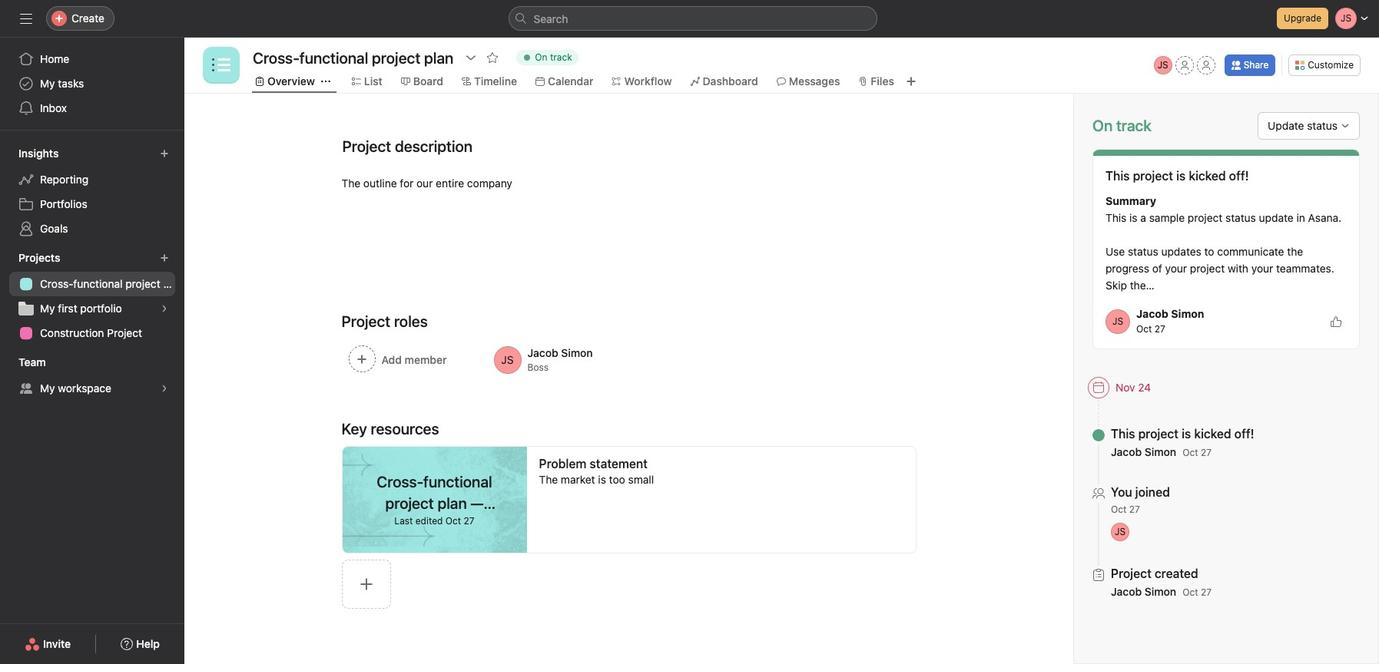 Task type: vqa. For each thing, say whether or not it's contained in the screenshot.
Mark complete checkbox associated with Task Name text box for Mark complete icon
no



Task type: describe. For each thing, give the bounding box(es) containing it.
js inside button
[[1158, 59, 1169, 71]]

customize
[[1308, 59, 1354, 71]]

insights element
[[0, 140, 184, 244]]

this project is kicked off! button
[[1111, 426, 1254, 442]]

edited
[[415, 516, 443, 527]]

oct inside this project is kicked off! jacob simon oct 27
[[1183, 447, 1198, 459]]

construction project
[[40, 327, 142, 340]]

is left a in the right top of the page
[[1130, 211, 1138, 224]]

tab actions image
[[321, 77, 330, 86]]

project inside use status updates to communicate the progress of your project with your teammates. skip the…
[[1190, 262, 1225, 275]]

company
[[467, 177, 512, 190]]

projects button
[[15, 247, 74, 269]]

jacob simon link for project created
[[1111, 586, 1177, 599]]

project created
[[1111, 567, 1199, 581]]

dashboard link
[[690, 73, 758, 90]]

jacob inside this project is kicked off! jacob simon oct 27
[[1111, 446, 1142, 459]]

jacob simon
[[528, 347, 593, 360]]

js button
[[1154, 56, 1172, 75]]

js inside latest status update element
[[1113, 315, 1123, 327]]

is left kicked off!
[[1176, 169, 1186, 183]]

goals link
[[9, 217, 175, 241]]

list image
[[212, 56, 231, 75]]

customize button
[[1289, 55, 1361, 76]]

add tab image
[[905, 75, 917, 88]]

summary
[[1106, 194, 1157, 207]]

latest status update element
[[1093, 149, 1360, 350]]

24
[[1138, 381, 1151, 394]]

teams element
[[0, 349, 184, 404]]

add member button
[[342, 339, 481, 382]]

this is a sample project status update in asana.
[[1106, 211, 1342, 224]]

nov 24
[[1116, 381, 1151, 394]]

add member
[[382, 353, 447, 367]]

2 vertical spatial js
[[1115, 526, 1126, 538]]

messages link
[[777, 73, 840, 90]]

kicked
[[1194, 427, 1232, 441]]

invite
[[43, 638, 71, 651]]

team
[[18, 356, 46, 369]]

cross-functional project plan
[[40, 277, 184, 290]]

too
[[609, 473, 625, 486]]

help
[[136, 638, 160, 651]]

my for my first portfolio
[[40, 302, 55, 315]]

27 for edited
[[464, 516, 475, 527]]

2 your from the left
[[1252, 262, 1273, 275]]

home
[[40, 52, 69, 65]]

problem statement the market is too small
[[539, 457, 654, 486]]

project inside cross-functional project plan — project brief
[[385, 495, 434, 513]]

on track button
[[510, 47, 585, 68]]

outline
[[363, 177, 397, 190]]

the…
[[1130, 279, 1155, 292]]

dashboard
[[703, 75, 758, 88]]

upgrade button
[[1277, 8, 1329, 29]]

new project or portfolio image
[[160, 254, 169, 263]]

the
[[1287, 245, 1303, 258]]

statement
[[590, 457, 648, 471]]

you joined button
[[1111, 485, 1170, 500]]

insights
[[18, 147, 59, 160]]

teammates.
[[1276, 262, 1335, 275]]

plan for cross-functional project plan — project brief
[[438, 495, 467, 513]]

this for this is a sample project status update in asana.
[[1106, 211, 1127, 224]]

project up summary
[[1133, 169, 1173, 183]]

simon inside jacob simon oct 27
[[1171, 307, 1205, 320]]

cross- for cross-functional project plan — project brief
[[377, 473, 423, 491]]

joined
[[1135, 486, 1170, 499]]

the inside problem statement the market is too small
[[539, 473, 558, 486]]

share
[[1244, 59, 1269, 71]]

cross-functional project plan link
[[9, 272, 184, 297]]

board
[[413, 75, 443, 88]]

you joined oct 27
[[1111, 486, 1170, 516]]

last edited oct 27
[[394, 516, 475, 527]]

team button
[[15, 352, 60, 373]]

for
[[400, 177, 414, 190]]

—
[[471, 495, 484, 513]]

cross-functional project plan — project brief
[[377, 473, 492, 534]]

boss
[[528, 362, 549, 373]]

project created jacob simon oct 27
[[1111, 567, 1212, 599]]

portfolios link
[[9, 192, 175, 217]]

inbox link
[[9, 96, 175, 121]]

this project is kicked off!
[[1106, 169, 1249, 183]]

jacob inside the project created jacob simon oct 27
[[1111, 586, 1142, 599]]

project up see details, my first portfolio icon at the top left
[[125, 277, 160, 290]]

problem
[[539, 457, 587, 471]]

list link
[[352, 73, 383, 90]]

on track
[[535, 51, 572, 63]]

messages
[[789, 75, 840, 88]]

kicked off!
[[1189, 169, 1249, 183]]

sample
[[1149, 211, 1185, 224]]

this project is kicked off! jacob simon oct 27
[[1111, 427, 1254, 459]]

calendar
[[548, 75, 594, 88]]

off!
[[1235, 427, 1254, 441]]

my for my workspace
[[40, 382, 55, 395]]

files link
[[859, 73, 894, 90]]

progress
[[1106, 262, 1149, 275]]

add to starred image
[[487, 51, 499, 64]]

files
[[871, 75, 894, 88]]

global element
[[0, 38, 184, 130]]

board link
[[401, 73, 443, 90]]

simon inside the project created jacob simon oct 27
[[1145, 586, 1177, 599]]

use
[[1106, 245, 1125, 258]]

update
[[1259, 211, 1294, 224]]

nov 24 button
[[1081, 374, 1177, 402]]

oct for edited
[[446, 516, 461, 527]]



Task type: locate. For each thing, give the bounding box(es) containing it.
Search tasks, projects, and more text field
[[508, 6, 877, 31]]

oct inside jacob simon oct 27
[[1136, 324, 1152, 335]]

our
[[417, 177, 433, 190]]

1 vertical spatial the
[[539, 473, 558, 486]]

1 vertical spatial jacob
[[1111, 446, 1142, 459]]

jacob
[[1136, 307, 1169, 320], [1111, 446, 1142, 459], [1111, 586, 1142, 599]]

oct inside the project created jacob simon oct 27
[[1183, 587, 1198, 599]]

my inside teams element
[[40, 382, 55, 395]]

jacob simon oct 27
[[1136, 307, 1205, 335]]

inbox
[[40, 101, 67, 114]]

2 vertical spatial jacob simon link
[[1111, 586, 1177, 599]]

1 vertical spatial simon
[[1145, 446, 1177, 459]]

jacob simon boss
[[528, 347, 593, 373]]

plan left —
[[438, 495, 467, 513]]

to
[[1205, 245, 1215, 258]]

0 horizontal spatial functional
[[73, 277, 123, 290]]

see details, my workspace image
[[160, 384, 169, 393]]

0 vertical spatial the
[[342, 177, 361, 190]]

status inside popup button
[[1307, 119, 1338, 132]]

cross- for cross-functional project plan
[[40, 277, 73, 290]]

my tasks
[[40, 77, 84, 90]]

your
[[1165, 262, 1187, 275], [1252, 262, 1273, 275]]

you
[[1111, 486, 1132, 499]]

workflow
[[624, 75, 672, 88]]

1 horizontal spatial status
[[1226, 211, 1256, 224]]

oct down the…
[[1136, 324, 1152, 335]]

0 vertical spatial functional
[[73, 277, 123, 290]]

simon down this project is kicked off! button
[[1145, 446, 1177, 459]]

cross- up "first"
[[40, 277, 73, 290]]

1 horizontal spatial functional
[[423, 473, 492, 491]]

0 vertical spatial jacob simon link
[[1136, 307, 1205, 320]]

functional for cross-functional project plan
[[73, 277, 123, 290]]

this
[[1106, 169, 1130, 183], [1106, 211, 1127, 224], [1111, 427, 1135, 441]]

timeline link
[[462, 73, 517, 90]]

jacob down the…
[[1136, 307, 1169, 320]]

0 vertical spatial js
[[1158, 59, 1169, 71]]

2 vertical spatial jacob
[[1111, 586, 1142, 599]]

project
[[107, 327, 142, 340]]

create button
[[46, 6, 114, 31]]

1 horizontal spatial your
[[1252, 262, 1273, 275]]

functional inside projects element
[[73, 277, 123, 290]]

see details, my first portfolio image
[[160, 304, 169, 314]]

my workspace
[[40, 382, 111, 395]]

projects element
[[0, 244, 184, 349]]

1 vertical spatial functional
[[423, 473, 492, 491]]

is left the 'too'
[[598, 473, 606, 486]]

cross-
[[40, 277, 73, 290], [377, 473, 423, 491]]

simon
[[1171, 307, 1205, 320], [1145, 446, 1177, 459], [1145, 586, 1177, 599]]

27
[[1155, 324, 1166, 335], [1201, 447, 1212, 459], [1129, 504, 1140, 516], [464, 516, 475, 527], [1201, 587, 1212, 599]]

goals
[[40, 222, 68, 235]]

status right the update
[[1307, 119, 1338, 132]]

jacob down the project created
[[1111, 586, 1142, 599]]

oct down this project is kicked off! button
[[1183, 447, 1198, 459]]

plan up see details, my first portfolio icon at the top left
[[163, 277, 184, 290]]

plan for cross-functional project plan
[[163, 277, 184, 290]]

27 for simon
[[1155, 324, 1166, 335]]

cross- inside projects element
[[40, 277, 73, 290]]

oct right edited
[[446, 516, 461, 527]]

my left "first"
[[40, 302, 55, 315]]

2 vertical spatial my
[[40, 382, 55, 395]]

1 horizontal spatial the
[[539, 473, 558, 486]]

0 horizontal spatial your
[[1165, 262, 1187, 275]]

home link
[[9, 47, 175, 71]]

timeline
[[474, 75, 517, 88]]

27 inside you joined oct 27
[[1129, 504, 1140, 516]]

reporting link
[[9, 168, 175, 192]]

0 horizontal spatial cross-
[[40, 277, 73, 290]]

first
[[58, 302, 77, 315]]

project up to
[[1188, 211, 1223, 224]]

is inside this project is kicked off! jacob simon oct 27
[[1182, 427, 1191, 441]]

status up of
[[1128, 245, 1159, 258]]

project roles
[[342, 313, 428, 330]]

0 vertical spatial simon
[[1171, 307, 1205, 320]]

entire
[[436, 177, 464, 190]]

skip
[[1106, 279, 1127, 292]]

27 inside jacob simon oct 27
[[1155, 324, 1166, 335]]

your down communicate at the top right
[[1252, 262, 1273, 275]]

jacob simon link down the…
[[1136, 307, 1205, 320]]

0 vertical spatial my
[[40, 77, 55, 90]]

my first portfolio link
[[9, 297, 175, 321]]

27 inside the project created jacob simon oct 27
[[1201, 587, 1212, 599]]

portfolio
[[80, 302, 122, 315]]

jacob simon link
[[1136, 307, 1205, 320], [1111, 446, 1177, 459], [1111, 586, 1177, 599]]

1 vertical spatial my
[[40, 302, 55, 315]]

0 horizontal spatial status
[[1128, 245, 1159, 258]]

update status
[[1268, 119, 1338, 132]]

the left outline
[[342, 177, 361, 190]]

my tasks link
[[9, 71, 175, 96]]

simon down the project created
[[1145, 586, 1177, 599]]

on track
[[1093, 117, 1152, 134]]

jacob inside jacob simon oct 27
[[1136, 307, 1169, 320]]

1 vertical spatial cross-
[[377, 473, 423, 491]]

this down summary
[[1106, 211, 1127, 224]]

plan inside cross-functional project plan — project brief
[[438, 495, 467, 513]]

plan inside projects element
[[163, 277, 184, 290]]

the
[[342, 177, 361, 190], [539, 473, 558, 486]]

project down to
[[1190, 262, 1225, 275]]

2 vertical spatial status
[[1128, 245, 1159, 258]]

jacob simon link for this
[[1111, 446, 1177, 459]]

27 inside this project is kicked off! jacob simon oct 27
[[1201, 447, 1212, 459]]

1 vertical spatial plan
[[438, 495, 467, 513]]

help button
[[111, 631, 170, 659]]

2 vertical spatial simon
[[1145, 586, 1177, 599]]

is left the kicked
[[1182, 427, 1191, 441]]

use status updates to communicate the progress of your project with your teammates. skip the…
[[1106, 245, 1338, 292]]

workspace
[[58, 382, 111, 395]]

status for update status
[[1307, 119, 1338, 132]]

tasks
[[58, 77, 84, 90]]

new insights image
[[160, 149, 169, 158]]

workflow link
[[612, 73, 672, 90]]

0 vertical spatial plan
[[163, 277, 184, 290]]

in
[[1297, 211, 1305, 224]]

reporting
[[40, 173, 88, 186]]

status inside use status updates to communicate the progress of your project with your teammates. skip the…
[[1128, 245, 1159, 258]]

0 vertical spatial cross-
[[40, 277, 73, 290]]

this inside this project is kicked off! jacob simon oct 27
[[1111, 427, 1135, 441]]

my workspace link
[[9, 377, 175, 401]]

1 vertical spatial this
[[1106, 211, 1127, 224]]

market
[[561, 473, 595, 486]]

2 vertical spatial this
[[1111, 427, 1135, 441]]

0 vertical spatial this
[[1106, 169, 1130, 183]]

last
[[394, 516, 413, 527]]

oct for simon
[[1136, 324, 1152, 335]]

0 horizontal spatial the
[[342, 177, 361, 190]]

1 vertical spatial status
[[1226, 211, 1256, 224]]

create
[[71, 12, 104, 25]]

project inside this project is kicked off! jacob simon oct 27
[[1138, 427, 1179, 441]]

status
[[1307, 119, 1338, 132], [1226, 211, 1256, 224], [1128, 245, 1159, 258]]

0 horizontal spatial plan
[[163, 277, 184, 290]]

show options image
[[465, 51, 477, 64]]

my first portfolio
[[40, 302, 122, 315]]

simon inside this project is kicked off! jacob simon oct 27
[[1145, 446, 1177, 459]]

oct down the project created
[[1183, 587, 1198, 599]]

this up summary
[[1106, 169, 1130, 183]]

1 horizontal spatial plan
[[438, 495, 467, 513]]

the down problem
[[539, 473, 558, 486]]

nov
[[1116, 381, 1135, 394]]

0 vertical spatial status
[[1307, 119, 1338, 132]]

this down nov 24 dropdown button
[[1111, 427, 1135, 441]]

cross- up last
[[377, 473, 423, 491]]

oct down you
[[1111, 504, 1127, 516]]

projects
[[18, 251, 60, 264]]

my
[[40, 77, 55, 90], [40, 302, 55, 315], [40, 382, 55, 395]]

2 my from the top
[[40, 302, 55, 315]]

project down 24
[[1138, 427, 1179, 441]]

my inside projects element
[[40, 302, 55, 315]]

this for this project is kicked off!
[[1106, 169, 1130, 183]]

overview link
[[255, 73, 315, 90]]

status up communicate at the top right
[[1226, 211, 1256, 224]]

1 your from the left
[[1165, 262, 1187, 275]]

overview
[[267, 75, 315, 88]]

upload attachment image
[[342, 560, 391, 609]]

construction
[[40, 327, 104, 340]]

status for use status updates to communicate the progress of your project with your teammates. skip the…
[[1128, 245, 1159, 258]]

my for my tasks
[[40, 77, 55, 90]]

0 likes. click to like this task image
[[1330, 315, 1342, 328]]

communicate
[[1217, 245, 1284, 258]]

functional up —
[[423, 473, 492, 491]]

1 vertical spatial jacob simon link
[[1111, 446, 1177, 459]]

2 horizontal spatial status
[[1307, 119, 1338, 132]]

project
[[1133, 169, 1173, 183], [1188, 211, 1223, 224], [1190, 262, 1225, 275], [125, 277, 160, 290], [1138, 427, 1179, 441], [385, 495, 434, 513]]

simon down use status updates to communicate the progress of your project with your teammates. skip the…
[[1171, 307, 1205, 320]]

invite button
[[15, 631, 81, 659]]

is inside problem statement the market is too small
[[598, 473, 606, 486]]

asana.
[[1308, 211, 1342, 224]]

1 my from the top
[[40, 77, 55, 90]]

with
[[1228, 262, 1249, 275]]

update status button
[[1258, 112, 1360, 140]]

your down updates
[[1165, 262, 1187, 275]]

update
[[1268, 119, 1304, 132]]

3 my from the top
[[40, 382, 55, 395]]

oct for joined
[[1111, 504, 1127, 516]]

jacob up you
[[1111, 446, 1142, 459]]

0 vertical spatial jacob
[[1136, 307, 1169, 320]]

Project description title text field
[[332, 131, 476, 163]]

1 horizontal spatial cross-
[[377, 473, 423, 491]]

hide sidebar image
[[20, 12, 32, 25]]

updates
[[1161, 245, 1202, 258]]

functional for cross-functional project plan — project brief
[[423, 473, 492, 491]]

my left tasks
[[40, 77, 55, 90]]

my inside global "element"
[[40, 77, 55, 90]]

jacob simon link inside latest status update element
[[1136, 307, 1205, 320]]

oct inside you joined oct 27
[[1111, 504, 1127, 516]]

project up last
[[385, 495, 434, 513]]

cross- inside cross-functional project plan — project brief
[[377, 473, 423, 491]]

1 vertical spatial js
[[1113, 315, 1123, 327]]

a
[[1141, 211, 1146, 224]]

plan
[[163, 277, 184, 290], [438, 495, 467, 513]]

project brief
[[393, 516, 477, 534]]

jacob simon link up you joined button
[[1111, 446, 1177, 459]]

upgrade
[[1284, 12, 1322, 24]]

oct
[[1136, 324, 1152, 335], [1183, 447, 1198, 459], [1111, 504, 1127, 516], [446, 516, 461, 527], [1183, 587, 1198, 599]]

construction project link
[[9, 321, 175, 346]]

None text field
[[249, 44, 457, 71]]

small
[[628, 473, 654, 486]]

functional
[[73, 277, 123, 290], [423, 473, 492, 491]]

track
[[550, 51, 572, 63]]

jacob simon link down the project created
[[1111, 586, 1177, 599]]

functional up portfolio
[[73, 277, 123, 290]]

my down "team" dropdown button
[[40, 382, 55, 395]]

27 for joined
[[1129, 504, 1140, 516]]

functional inside cross-functional project plan — project brief
[[423, 473, 492, 491]]



